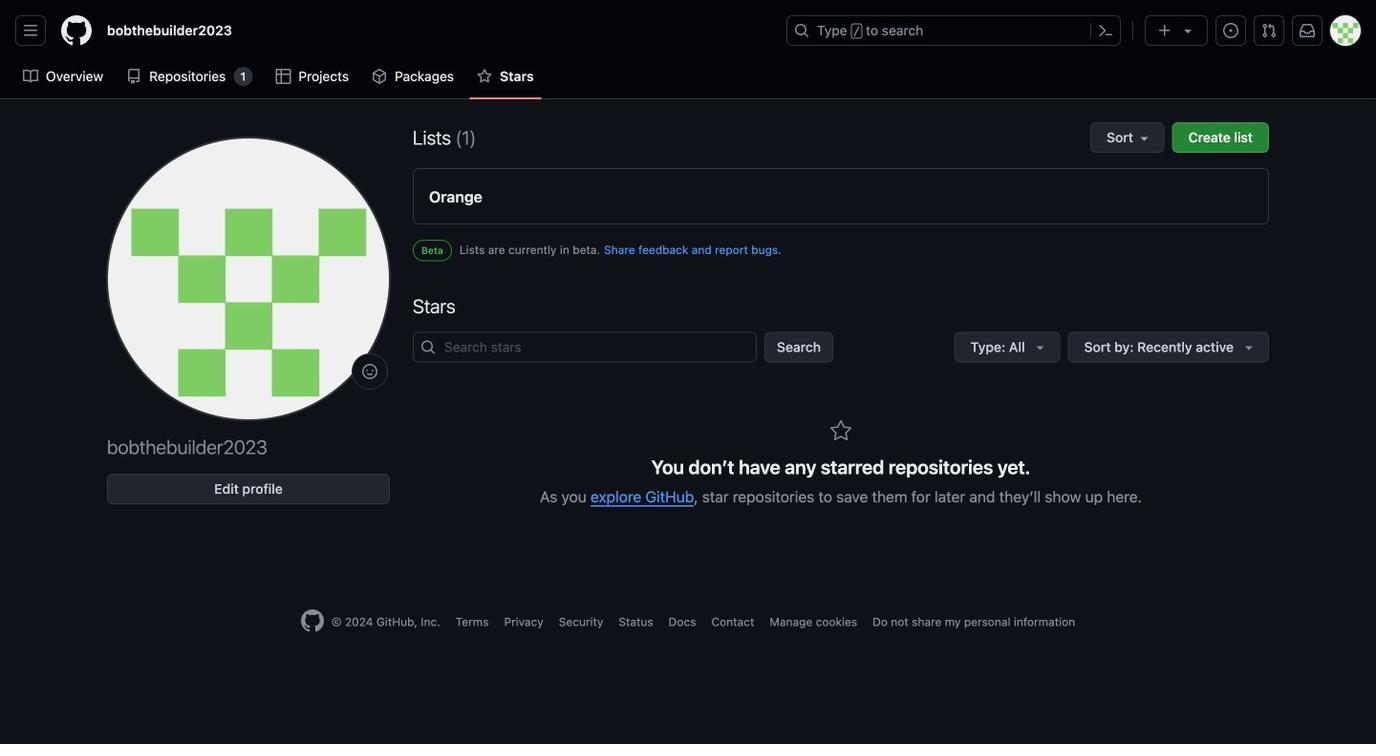 Task type: describe. For each thing, give the bounding box(es) containing it.
1 vertical spatial homepage image
[[301, 610, 324, 633]]

feature release label: beta element
[[413, 240, 452, 261]]

0 horizontal spatial homepage image
[[61, 15, 92, 46]]

package image
[[372, 69, 387, 84]]

plus image
[[1157, 23, 1173, 38]]

star image
[[830, 420, 852, 443]]

table image
[[276, 69, 291, 84]]

search image
[[420, 340, 436, 355]]

issue opened image
[[1223, 23, 1239, 38]]



Task type: locate. For each thing, give the bounding box(es) containing it.
change your avatar image
[[107, 138, 390, 420]]

star image
[[477, 69, 492, 84]]

repo image
[[126, 69, 142, 84]]

0 vertical spatial homepage image
[[61, 15, 92, 46]]

0 horizontal spatial triangle down image
[[1033, 340, 1048, 355]]

command palette image
[[1098, 23, 1113, 38]]

notifications image
[[1300, 23, 1315, 38]]

git pull request image
[[1261, 23, 1277, 38]]

book image
[[23, 69, 38, 84]]

1 horizontal spatial homepage image
[[301, 610, 324, 633]]

1 horizontal spatial triangle down image
[[1241, 340, 1257, 355]]

Search stars search field
[[413, 332, 757, 363]]

1 triangle down image from the left
[[1033, 340, 1048, 355]]

triangle down image
[[1033, 340, 1048, 355], [1241, 340, 1257, 355]]

triangle down image
[[1180, 23, 1196, 38]]

smiley image
[[362, 364, 377, 379]]

2 triangle down image from the left
[[1241, 340, 1257, 355]]

homepage image
[[61, 15, 92, 46], [301, 610, 324, 633]]



Task type: vqa. For each thing, say whether or not it's contained in the screenshot.
search 'icon' on the top of page
yes



